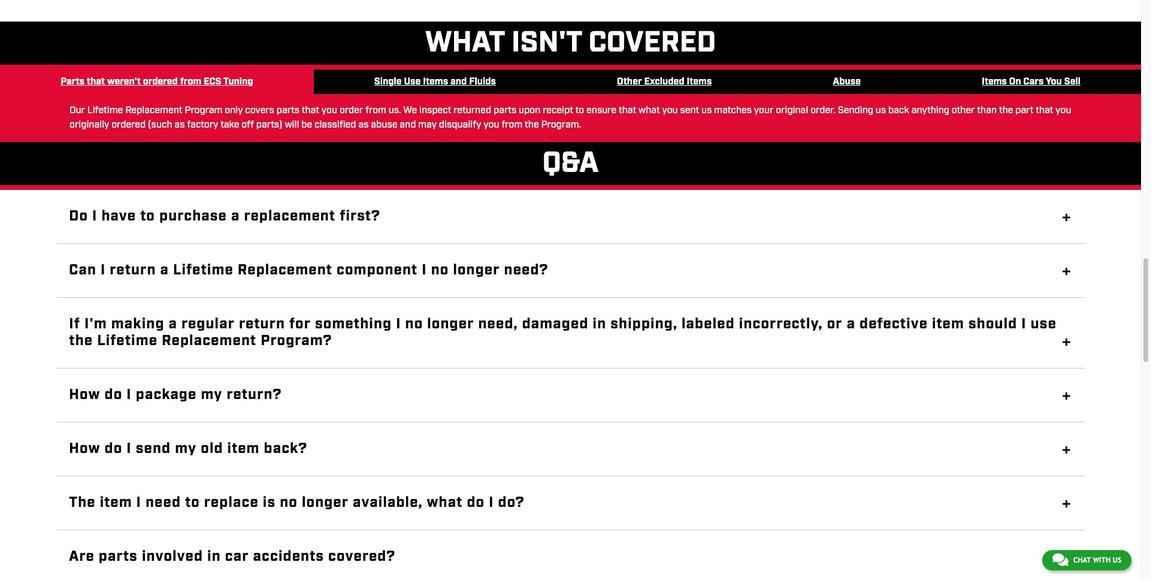 Task type: describe. For each thing, give the bounding box(es) containing it.
sent
[[681, 104, 700, 117]]

other excluded items button
[[557, 70, 773, 95]]

q&a
[[543, 145, 599, 183]]

i right do
[[92, 207, 97, 226]]

returned
[[454, 104, 492, 117]]

or
[[828, 314, 843, 334]]

what
[[426, 24, 505, 62]]

i'm
[[85, 314, 107, 334]]

need?
[[504, 261, 549, 280]]

need
[[146, 493, 181, 512]]

(such
[[148, 119, 172, 131]]

the
[[69, 493, 96, 512]]

covered
[[589, 24, 716, 62]]

i right something
[[396, 314, 401, 334]]

your
[[755, 104, 774, 117]]

what isn't covered
[[426, 24, 716, 62]]

replacement inside our lifetime replacement program only covers parts that you order from us.  we inspect returned parts upon receipt to ensure that what you sent us matches your original order.  sending us back anything other than the part that you originally ordered (such as factory take off parts) will be classified as abuse and may disqualify you from the program.
[[125, 104, 183, 117]]

do i have to purchase a replacement first?
[[69, 207, 381, 226]]

be
[[302, 119, 312, 131]]

3 items from the left
[[982, 76, 1008, 88]]

my for old
[[175, 439, 197, 459]]

i left do? on the bottom of page
[[489, 493, 494, 512]]

items on cars you sell button
[[922, 70, 1142, 95]]

ensure
[[587, 104, 617, 117]]

1 vertical spatial from
[[366, 104, 387, 117]]

weren't
[[107, 76, 141, 88]]

matches
[[715, 104, 752, 117]]

part
[[1016, 104, 1034, 117]]

need,
[[479, 314, 518, 334]]

replace
[[204, 493, 259, 512]]

ecs
[[204, 76, 221, 88]]

and inside our lifetime replacement program only covers parts that you order from us.  we inspect returned parts upon receipt to ensure that what you sent us matches your original order.  sending us back anything other than the part that you originally ordered (such as factory take off parts) will be classified as abuse and may disqualify you from the program.
[[400, 119, 416, 131]]

replacement inside if i'm making a regular return for something i no longer need, damaged in shipping, labeled incorrectly, or a defective item should i use the lifetime replacement program?
[[162, 332, 257, 351]]

anything
[[912, 104, 950, 117]]

sending
[[838, 104, 874, 117]]

program
[[185, 104, 223, 117]]

and inside button
[[451, 76, 467, 88]]

cars
[[1024, 76, 1044, 88]]

can
[[69, 261, 97, 280]]

do for send
[[105, 439, 123, 459]]

abuse button
[[773, 70, 922, 95]]

available,
[[353, 493, 423, 512]]

you left sent
[[663, 104, 678, 117]]

do for package
[[105, 386, 123, 405]]

items for excluded
[[687, 76, 712, 88]]

items on cars you sell
[[982, 76, 1081, 88]]

i left send
[[127, 439, 132, 459]]

return inside if i'm making a regular return for something i no longer need, damaged in shipping, labeled incorrectly, or a defective item should i use the lifetime replacement program?
[[239, 314, 285, 334]]

package
[[136, 386, 197, 405]]

1 as from the left
[[175, 119, 185, 131]]

other
[[952, 104, 976, 117]]

item inside if i'm making a regular return for something i no longer need, damaged in shipping, labeled incorrectly, or a defective item should i use the lifetime replacement program?
[[933, 314, 965, 334]]

us
[[1114, 556, 1122, 565]]

abuse
[[371, 119, 398, 131]]

back
[[889, 104, 910, 117]]

you
[[1047, 76, 1063, 88]]

0 horizontal spatial in
[[207, 547, 221, 566]]

tuning
[[224, 76, 253, 88]]

how do i package my return?
[[69, 386, 282, 405]]

how do i send my old item back?
[[69, 439, 308, 459]]

other
[[617, 76, 642, 88]]

other excluded items
[[617, 76, 712, 88]]

covers
[[245, 104, 274, 117]]

2 vertical spatial longer
[[302, 493, 349, 512]]

original
[[776, 104, 809, 117]]

return?
[[227, 386, 282, 405]]

take
[[221, 119, 239, 131]]

purchase
[[159, 207, 227, 226]]

2 vertical spatial do
[[467, 493, 485, 512]]

1 horizontal spatial item
[[228, 439, 260, 459]]

parts that weren't ordered from ecs tuning
[[61, 76, 253, 88]]

covered?
[[328, 547, 396, 566]]

replacement
[[244, 207, 336, 226]]

you down "sell"
[[1056, 104, 1072, 117]]

our lifetime replacement program only covers parts that you order from us.  we inspect returned parts upon receipt to ensure that what you sent us matches your original order.  sending us back anything other than the part that you originally ordered (such as factory take off parts) will be classified as abuse and may disqualify you from the program.
[[70, 104, 1072, 131]]

back?
[[264, 439, 308, 459]]

originally
[[70, 119, 109, 131]]

car
[[225, 547, 249, 566]]

from inside "button"
[[180, 76, 202, 88]]

fluids
[[469, 76, 496, 88]]

involved
[[142, 547, 203, 566]]

comments image
[[1053, 553, 1069, 567]]

i left use
[[1022, 314, 1027, 334]]

receipt
[[543, 104, 574, 117]]

abuse
[[833, 76, 861, 88]]

you down returned
[[484, 119, 500, 131]]

component
[[337, 261, 418, 280]]

have
[[102, 207, 136, 226]]

old
[[201, 439, 223, 459]]

something
[[315, 314, 392, 334]]

upon
[[519, 104, 541, 117]]

us.
[[389, 104, 401, 117]]

lifetime inside our lifetime replacement program only covers parts that you order from us.  we inspect returned parts upon receipt to ensure that what you sent us matches your original order.  sending us back anything other than the part that you originally ordered (such as factory take off parts) will be classified as abuse and may disqualify you from the program.
[[87, 104, 123, 117]]

no inside if i'm making a regular return for something i no longer need, damaged in shipping, labeled incorrectly, or a defective item should i use the lifetime replacement program?
[[406, 314, 423, 334]]

items for use
[[423, 76, 448, 88]]

are parts involved in car accidents covered?
[[69, 547, 396, 566]]



Task type: vqa. For each thing, say whether or not it's contained in the screenshot.
How do I send my old item back?
yes



Task type: locate. For each thing, give the bounding box(es) containing it.
2 items from the left
[[687, 76, 712, 88]]

damaged
[[523, 314, 589, 334]]

from up abuse
[[366, 104, 387, 117]]

as down order in the left of the page
[[359, 119, 369, 131]]

1 vertical spatial return
[[239, 314, 285, 334]]

how for how do i package my return?
[[69, 386, 100, 405]]

use
[[1031, 314, 1057, 334]]

ordered right weren't
[[143, 76, 178, 88]]

items left the on on the right of the page
[[982, 76, 1008, 88]]

program.
[[542, 119, 582, 131]]

2 horizontal spatial no
[[431, 261, 449, 280]]

is
[[263, 493, 276, 512]]

2 vertical spatial item
[[100, 493, 132, 512]]

in left car on the bottom of the page
[[207, 547, 221, 566]]

1 horizontal spatial return
[[239, 314, 285, 334]]

0 horizontal spatial and
[[400, 119, 416, 131]]

2 horizontal spatial to
[[576, 104, 585, 117]]

if i'm making a regular return for something i no longer need, damaged in shipping, labeled incorrectly, or a defective item should i use the lifetime replacement program?
[[69, 314, 1057, 351]]

0 horizontal spatial no
[[280, 493, 298, 512]]

0 vertical spatial my
[[201, 386, 223, 405]]

lifetime
[[87, 104, 123, 117], [173, 261, 234, 280], [97, 332, 158, 351]]

2 vertical spatial to
[[185, 493, 200, 512]]

2 horizontal spatial from
[[502, 119, 523, 131]]

for
[[290, 314, 311, 334]]

my left return?
[[201, 386, 223, 405]]

program?
[[261, 332, 332, 351]]

0 vertical spatial no
[[431, 261, 449, 280]]

parts up will
[[277, 104, 300, 117]]

parts that weren't ordered from ecs tuning button
[[0, 70, 314, 95]]

do left package on the bottom left
[[105, 386, 123, 405]]

do left do? on the bottom of page
[[467, 493, 485, 512]]

0 horizontal spatial my
[[175, 439, 197, 459]]

2 vertical spatial the
[[69, 332, 93, 351]]

1 horizontal spatial from
[[366, 104, 387, 117]]

2 horizontal spatial parts
[[494, 104, 517, 117]]

0 horizontal spatial return
[[110, 261, 156, 280]]

that right "part"
[[1037, 104, 1054, 117]]

1 how from the top
[[69, 386, 100, 405]]

labeled
[[682, 314, 735, 334]]

1 vertical spatial the
[[525, 119, 539, 131]]

do?
[[498, 493, 525, 512]]

the
[[1000, 104, 1014, 117], [525, 119, 539, 131], [69, 332, 93, 351]]

you up classified on the top of page
[[322, 104, 337, 117]]

to left ensure
[[576, 104, 585, 117]]

0 vertical spatial lifetime
[[87, 104, 123, 117]]

single use items and fluids button
[[314, 70, 557, 95]]

1 horizontal spatial as
[[359, 119, 369, 131]]

0 vertical spatial to
[[576, 104, 585, 117]]

single
[[374, 76, 402, 88]]

send
[[136, 439, 171, 459]]

1 vertical spatial and
[[400, 119, 416, 131]]

return right can at left
[[110, 261, 156, 280]]

i right can at left
[[101, 261, 106, 280]]

2 vertical spatial from
[[502, 119, 523, 131]]

1 items from the left
[[423, 76, 448, 88]]

our lifetime replacement program only covers parts that you order from us.  we inspect returned parts upon receipt to ensure that what you sent us matches your original order.  sending us back anything other than the part that you originally ordered (such as factory take off parts) will be classified as abuse and may disqualify you from the program. tab panel
[[70, 104, 1072, 133]]

us right sent
[[702, 104, 712, 117]]

0 horizontal spatial what
[[427, 493, 463, 512]]

do
[[105, 386, 123, 405], [105, 439, 123, 459], [467, 493, 485, 512]]

2 horizontal spatial item
[[933, 314, 965, 334]]

2 as from the left
[[359, 119, 369, 131]]

ordered inside our lifetime replacement program only covers parts that you order from us.  we inspect returned parts upon receipt to ensure that what you sent us matches your original order.  sending us back anything other than the part that you originally ordered (such as factory take off parts) will be classified as abuse and may disqualify you from the program.
[[112, 119, 146, 131]]

0 vertical spatial in
[[593, 314, 607, 334]]

chat with us
[[1074, 556, 1122, 565]]

0 vertical spatial do
[[105, 386, 123, 405]]

lifetime up originally
[[87, 104, 123, 117]]

factory
[[187, 119, 218, 131]]

and down we
[[400, 119, 416, 131]]

you
[[322, 104, 337, 117], [663, 104, 678, 117], [1056, 104, 1072, 117], [484, 119, 500, 131]]

1 horizontal spatial the
[[525, 119, 539, 131]]

can i return a lifetime replacement component i no longer need?
[[69, 261, 549, 280]]

the inside if i'm making a regular return for something i no longer need, damaged in shipping, labeled incorrectly, or a defective item should i use the lifetime replacement program?
[[69, 332, 93, 351]]

should
[[969, 314, 1018, 334]]

tab list
[[0, 70, 1142, 95]]

parts left upon
[[494, 104, 517, 117]]

order.
[[811, 104, 836, 117]]

parts
[[277, 104, 300, 117], [494, 104, 517, 117], [99, 547, 138, 566]]

that right ensure
[[619, 104, 637, 117]]

0 vertical spatial longer
[[453, 261, 500, 280]]

ordered inside "button"
[[143, 76, 178, 88]]

2 vertical spatial lifetime
[[97, 332, 158, 351]]

0 vertical spatial from
[[180, 76, 202, 88]]

from down upon
[[502, 119, 523, 131]]

disqualify
[[439, 119, 482, 131]]

1 horizontal spatial to
[[185, 493, 200, 512]]

to inside our lifetime replacement program only covers parts that you order from us.  we inspect returned parts upon receipt to ensure that what you sent us matches your original order.  sending us back anything other than the part that you originally ordered (such as factory take off parts) will be classified as abuse and may disqualify you from the program.
[[576, 104, 585, 117]]

what down "other excluded items" button
[[639, 104, 660, 117]]

items inside button
[[423, 76, 448, 88]]

than
[[978, 104, 997, 117]]

what inside our lifetime replacement program only covers parts that you order from us.  we inspect returned parts upon receipt to ensure that what you sent us matches your original order.  sending us back anything other than the part that you originally ordered (such as factory take off parts) will be classified as abuse and may disqualify you from the program.
[[639, 104, 660, 117]]

us
[[702, 104, 712, 117], [876, 104, 887, 117]]

defective
[[860, 314, 929, 334]]

1 vertical spatial lifetime
[[173, 261, 234, 280]]

the left making
[[69, 332, 93, 351]]

0 vertical spatial item
[[933, 314, 965, 334]]

our
[[70, 104, 85, 117]]

no
[[431, 261, 449, 280], [406, 314, 423, 334], [280, 493, 298, 512]]

2 horizontal spatial the
[[1000, 104, 1014, 117]]

incorrectly,
[[740, 314, 823, 334]]

0 vertical spatial return
[[110, 261, 156, 280]]

in right damaged
[[593, 314, 607, 334]]

0 horizontal spatial the
[[69, 332, 93, 351]]

1 vertical spatial what
[[427, 493, 463, 512]]

use
[[404, 76, 421, 88]]

excluded
[[645, 76, 685, 88]]

1 vertical spatial in
[[207, 547, 221, 566]]

items right use
[[423, 76, 448, 88]]

1 us from the left
[[702, 104, 712, 117]]

are
[[69, 547, 95, 566]]

return left for
[[239, 314, 285, 334]]

longer right the "is"
[[302, 493, 349, 512]]

i right 'component'
[[422, 261, 427, 280]]

how for how do i send my old item back?
[[69, 439, 100, 459]]

isn't
[[512, 24, 582, 62]]

in inside if i'm making a regular return for something i no longer need, damaged in shipping, labeled incorrectly, or a defective item should i use the lifetime replacement program?
[[593, 314, 607, 334]]

0 vertical spatial the
[[1000, 104, 1014, 117]]

1 horizontal spatial what
[[639, 104, 660, 117]]

to right need
[[185, 493, 200, 512]]

ordered
[[143, 76, 178, 88], [112, 119, 146, 131]]

longer left need?
[[453, 261, 500, 280]]

regular
[[182, 314, 235, 334]]

1 horizontal spatial us
[[876, 104, 887, 117]]

1 vertical spatial longer
[[428, 314, 474, 334]]

2 horizontal spatial items
[[982, 76, 1008, 88]]

how
[[69, 386, 100, 405], [69, 439, 100, 459]]

parts
[[61, 76, 84, 88]]

1 vertical spatial my
[[175, 439, 197, 459]]

chat
[[1074, 556, 1092, 565]]

2 vertical spatial replacement
[[162, 332, 257, 351]]

lifetime up regular
[[173, 261, 234, 280]]

1 horizontal spatial my
[[201, 386, 223, 405]]

on
[[1010, 76, 1022, 88]]

as right (such
[[175, 119, 185, 131]]

that right parts
[[87, 76, 105, 88]]

that
[[87, 76, 105, 88], [302, 104, 320, 117], [619, 104, 637, 117], [1037, 104, 1054, 117]]

off
[[242, 119, 254, 131]]

2 how from the top
[[69, 439, 100, 459]]

the left "part"
[[1000, 104, 1014, 117]]

2 vertical spatial no
[[280, 493, 298, 512]]

what
[[639, 104, 660, 117], [427, 493, 463, 512]]

that up be
[[302, 104, 320, 117]]

lifetime inside if i'm making a regular return for something i no longer need, damaged in shipping, labeled incorrectly, or a defective item should i use the lifetime replacement program?
[[97, 332, 158, 351]]

1 vertical spatial item
[[228, 439, 260, 459]]

my for return?
[[201, 386, 223, 405]]

item left should
[[933, 314, 965, 334]]

i
[[92, 207, 97, 226], [101, 261, 106, 280], [422, 261, 427, 280], [396, 314, 401, 334], [1022, 314, 1027, 334], [127, 386, 132, 405], [127, 439, 132, 459], [136, 493, 142, 512], [489, 493, 494, 512]]

i left package on the bottom left
[[127, 386, 132, 405]]

single use items and fluids
[[374, 76, 496, 88]]

0 horizontal spatial us
[[702, 104, 712, 117]]

the down upon
[[525, 119, 539, 131]]

items up sent
[[687, 76, 712, 88]]

0 horizontal spatial parts
[[99, 547, 138, 566]]

parts right are
[[99, 547, 138, 566]]

0 vertical spatial what
[[639, 104, 660, 117]]

the item i need to replace is no longer available, what do i do?
[[69, 493, 525, 512]]

and left fluids
[[451, 76, 467, 88]]

inspect
[[420, 104, 452, 117]]

tab list containing parts that weren't ordered from ecs tuning
[[0, 70, 1142, 95]]

1 horizontal spatial no
[[406, 314, 423, 334]]

that inside "button"
[[87, 76, 105, 88]]

accidents
[[253, 547, 324, 566]]

as
[[175, 119, 185, 131], [359, 119, 369, 131]]

1 vertical spatial replacement
[[238, 261, 333, 280]]

0 vertical spatial how
[[69, 386, 100, 405]]

0 vertical spatial ordered
[[143, 76, 178, 88]]

do left send
[[105, 439, 123, 459]]

0 horizontal spatial item
[[100, 493, 132, 512]]

replacement
[[125, 104, 183, 117], [238, 261, 333, 280], [162, 332, 257, 351]]

return
[[110, 261, 156, 280], [239, 314, 285, 334]]

order
[[340, 104, 363, 117]]

my left 'old'
[[175, 439, 197, 459]]

0 horizontal spatial to
[[140, 207, 155, 226]]

we
[[404, 104, 417, 117]]

items
[[423, 76, 448, 88], [687, 76, 712, 88], [982, 76, 1008, 88]]

chat with us link
[[1043, 550, 1132, 571]]

lifetime right if
[[97, 332, 158, 351]]

1 vertical spatial to
[[140, 207, 155, 226]]

will
[[285, 119, 299, 131]]

making
[[111, 314, 165, 334]]

us left back
[[876, 104, 887, 117]]

1 vertical spatial no
[[406, 314, 423, 334]]

item right 'old'
[[228, 439, 260, 459]]

1 horizontal spatial in
[[593, 314, 607, 334]]

longer left need, on the left
[[428, 314, 474, 334]]

1 vertical spatial ordered
[[112, 119, 146, 131]]

i left need
[[136, 493, 142, 512]]

ordered left (such
[[112, 119, 146, 131]]

to right have
[[140, 207, 155, 226]]

longer inside if i'm making a regular return for something i no longer need, damaged in shipping, labeled incorrectly, or a defective item should i use the lifetime replacement program?
[[428, 314, 474, 334]]

parts)
[[256, 119, 283, 131]]

what right available,
[[427, 493, 463, 512]]

only
[[225, 104, 243, 117]]

0 vertical spatial and
[[451, 76, 467, 88]]

0 horizontal spatial as
[[175, 119, 185, 131]]

0 horizontal spatial from
[[180, 76, 202, 88]]

from left ecs
[[180, 76, 202, 88]]

0 vertical spatial replacement
[[125, 104, 183, 117]]

with
[[1094, 556, 1111, 565]]

1 horizontal spatial parts
[[277, 104, 300, 117]]

1 vertical spatial do
[[105, 439, 123, 459]]

may
[[418, 119, 437, 131]]

item right "the"
[[100, 493, 132, 512]]

1 vertical spatial how
[[69, 439, 100, 459]]

do
[[69, 207, 88, 226]]

sell
[[1065, 76, 1081, 88]]

2 us from the left
[[876, 104, 887, 117]]

shipping,
[[611, 314, 678, 334]]

if
[[69, 314, 80, 334]]

1 horizontal spatial and
[[451, 76, 467, 88]]

0 horizontal spatial items
[[423, 76, 448, 88]]

1 horizontal spatial items
[[687, 76, 712, 88]]



